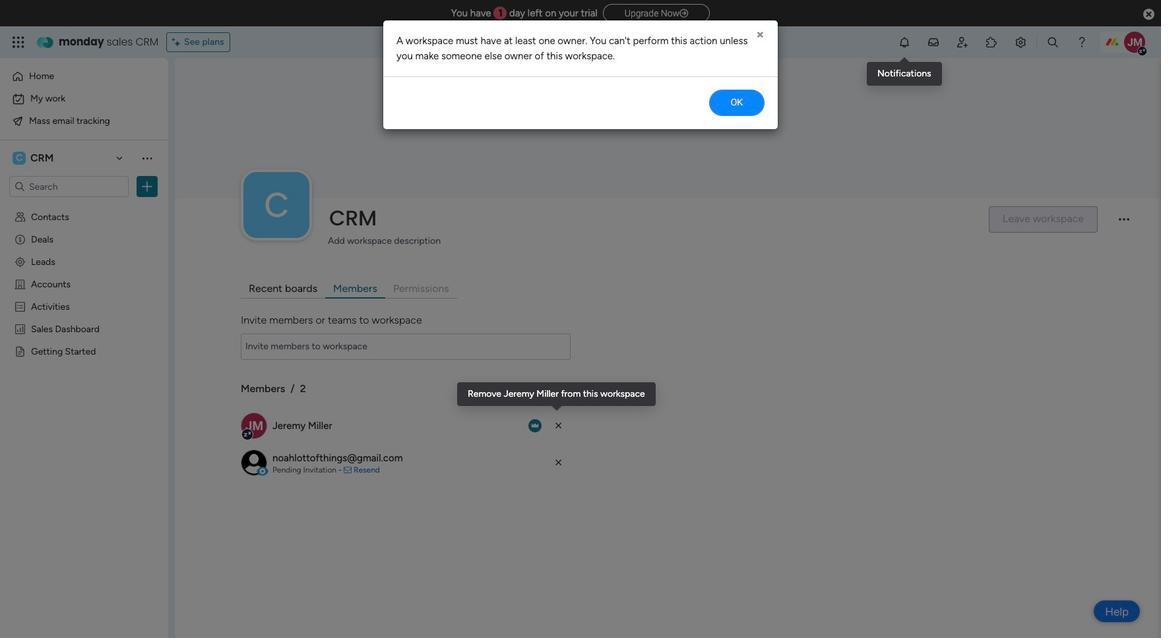 Task type: describe. For each thing, give the bounding box(es) containing it.
search everything image
[[1046, 36, 1060, 49]]

public dashboard image
[[14, 323, 26, 335]]

public board image
[[14, 345, 26, 358]]

update feed image
[[927, 36, 940, 49]]

dapulse close image
[[1143, 8, 1155, 21]]

workspace selection element
[[13, 150, 56, 166]]

Search in workspace field
[[28, 179, 110, 194]]

help image
[[1076, 36, 1089, 49]]

invite members image
[[956, 36, 969, 49]]

envelope o image
[[344, 467, 352, 475]]



Task type: vqa. For each thing, say whether or not it's contained in the screenshot.
get to the left
no



Task type: locate. For each thing, give the bounding box(es) containing it.
list box
[[0, 203, 168, 541]]

new crown image
[[529, 420, 542, 433]]

see plans image
[[172, 35, 184, 49]]

emails settings image
[[1014, 36, 1027, 49]]

select product image
[[12, 36, 25, 49]]

monday marketplace image
[[985, 36, 998, 49]]

workspace image
[[13, 151, 26, 166]]

option
[[8, 66, 160, 87], [8, 88, 160, 110], [8, 111, 160, 132], [0, 205, 168, 208]]

dapulse rightstroke image
[[680, 9, 688, 18]]

None text field
[[241, 334, 571, 360]]

None field
[[326, 205, 978, 232]]

notifications image
[[898, 36, 911, 49]]

jeremy miller image
[[1124, 32, 1145, 53]]



